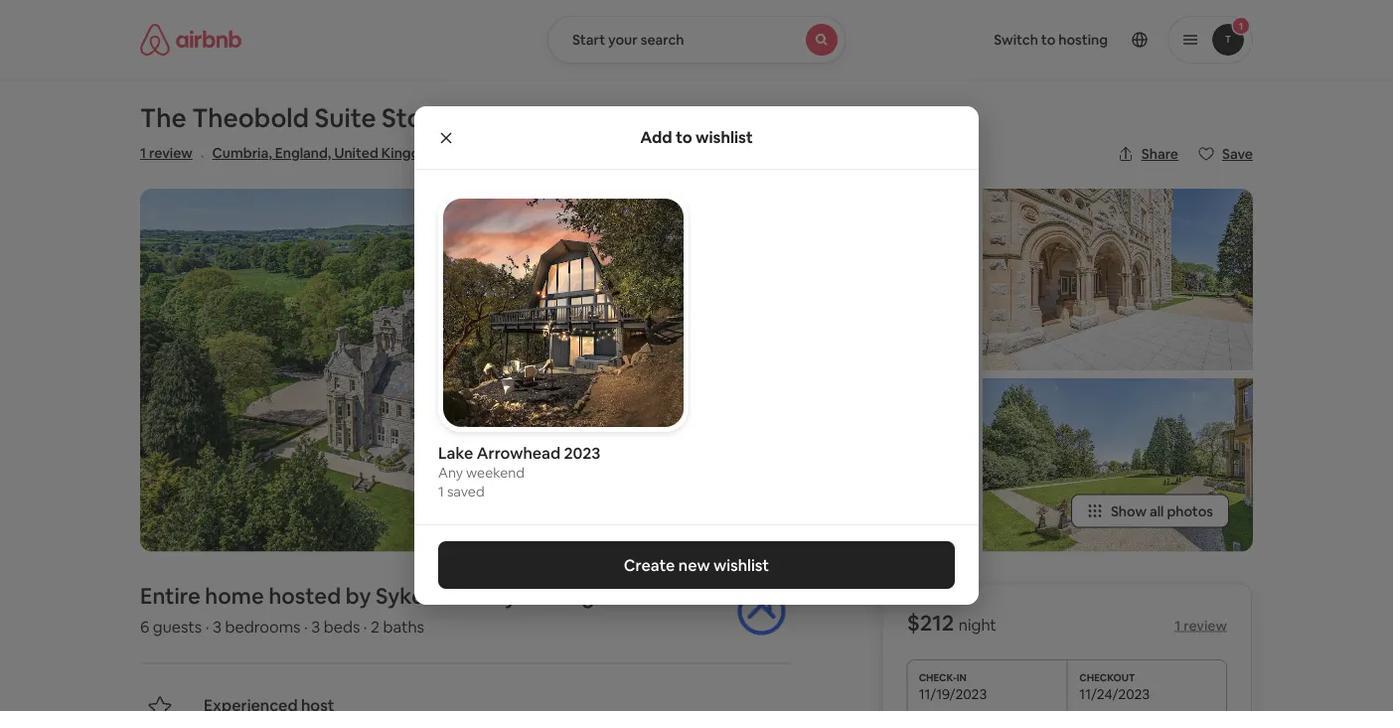 Task type: locate. For each thing, give the bounding box(es) containing it.
any
[[438, 464, 463, 482]]

bedrooms
[[225, 617, 301, 638]]

wishlist
[[696, 127, 753, 148], [714, 555, 769, 575]]

cumbria,
[[212, 144, 272, 162]]

photos
[[1167, 503, 1214, 520]]

hosted
[[269, 583, 341, 611]]

wishlist for lake arrowhead 2023, dates for any weekend, 1 saved group
[[438, 194, 689, 501]]

1 vertical spatial 1
[[438, 483, 444, 501]]

home
[[205, 583, 264, 611]]

· right guests
[[205, 617, 209, 638]]

3
[[213, 617, 222, 638], [311, 617, 320, 638]]

1 horizontal spatial 1
[[438, 483, 444, 501]]

review inside 1 review · cumbria, england, united kingdom
[[149, 144, 193, 162]]

create
[[624, 555, 675, 575]]

learn more about the host, sykes holiday cottages. image
[[734, 584, 790, 640], [734, 584, 790, 640]]

0 vertical spatial 1 review button
[[140, 143, 193, 163]]

1 vertical spatial 1 review button
[[1175, 617, 1228, 635]]

entire home hosted by sykes holiday cottages 6 guests · 3 bedrooms · 3 beds · 2 baths
[[140, 583, 618, 638]]

new
[[679, 555, 710, 575]]

review
[[149, 144, 193, 162], [1184, 617, 1228, 635]]

to
[[676, 127, 693, 148]]

0 horizontal spatial 1
[[140, 144, 146, 162]]

united
[[334, 144, 379, 162]]

mansion
[[533, 101, 634, 135]]

suite
[[315, 101, 376, 135]]

0 horizontal spatial 3
[[213, 617, 222, 638]]

cumbria, england, united kingdom button
[[212, 141, 441, 165]]

wishlist right 'to'
[[696, 127, 753, 148]]

1 horizontal spatial 1 review button
[[1175, 617, 1228, 635]]

0 horizontal spatial 1 review button
[[140, 143, 193, 163]]

1 horizontal spatial 3
[[311, 617, 320, 638]]

0 vertical spatial 1
[[140, 144, 146, 162]]

start your search
[[573, 31, 684, 49]]

1
[[140, 144, 146, 162], [438, 483, 444, 501], [1175, 617, 1181, 635]]

1 review
[[1175, 617, 1228, 635]]

wishlist right new
[[714, 555, 769, 575]]

6
[[140, 617, 149, 638]]

add to wishlist dialog
[[414, 106, 979, 605]]

3 down home
[[213, 617, 222, 638]]

wishlist for create new wishlist
[[714, 555, 769, 575]]

share button
[[1110, 137, 1187, 171]]

1 horizontal spatial review
[[1184, 617, 1228, 635]]

review for 1 review
[[1184, 617, 1228, 635]]

save button
[[1191, 137, 1261, 171]]

lake
[[438, 443, 473, 463]]

start
[[573, 31, 605, 49]]

0 vertical spatial review
[[149, 144, 193, 162]]

theobold
[[192, 101, 309, 135]]

entire
[[140, 583, 200, 611]]

the theobold suite stone cross mansion image 3 image
[[705, 379, 975, 552]]

2 3 from the left
[[311, 617, 320, 638]]

1 inside 1 review · cumbria, england, united kingdom
[[140, 144, 146, 162]]

wishlist for add to wishlist
[[696, 127, 753, 148]]

cross
[[459, 101, 528, 135]]

· left cumbria,
[[201, 145, 204, 165]]

·
[[201, 145, 204, 165], [205, 617, 209, 638], [304, 617, 308, 638], [364, 617, 367, 638]]

beds
[[324, 617, 360, 638]]

2
[[371, 617, 380, 638]]

2 vertical spatial 1
[[1175, 617, 1181, 635]]

3 left beds
[[311, 617, 320, 638]]

1 vertical spatial wishlist
[[714, 555, 769, 575]]

2 horizontal spatial 1
[[1175, 617, 1181, 635]]

wishlist inside button
[[714, 555, 769, 575]]

england,
[[275, 144, 331, 162]]

baths
[[383, 617, 424, 638]]

0 vertical spatial wishlist
[[696, 127, 753, 148]]

1 review button
[[140, 143, 193, 163], [1175, 617, 1228, 635]]

1 vertical spatial review
[[1184, 617, 1228, 635]]

0 horizontal spatial review
[[149, 144, 193, 162]]

profile element
[[870, 0, 1253, 80]]



Task type: describe. For each thing, give the bounding box(es) containing it.
guests
[[153, 617, 202, 638]]

add to wishlist
[[640, 127, 753, 148]]

sykes
[[376, 583, 435, 611]]

show all photos
[[1111, 503, 1214, 520]]

by
[[346, 583, 371, 611]]

add
[[640, 127, 672, 148]]

your
[[608, 31, 638, 49]]

lake arrowhead 2023 any weekend 1 saved
[[438, 443, 601, 501]]

Start your search search field
[[548, 16, 846, 64]]

show all photos button
[[1071, 495, 1230, 528]]

the
[[140, 101, 186, 135]]

1 for 1 review
[[1175, 617, 1181, 635]]

the theobold suite stone cross mansion
[[140, 101, 634, 135]]

11/19/2023
[[919, 686, 987, 704]]

· down hosted
[[304, 617, 308, 638]]

search
[[641, 31, 684, 49]]

start your search button
[[548, 16, 846, 64]]

$212 night
[[907, 609, 997, 637]]

create new wishlist
[[624, 555, 769, 575]]

holiday cottages
[[439, 583, 618, 611]]

arrowhead
[[477, 443, 561, 463]]

create new wishlist button
[[438, 542, 955, 589]]

review for 1 review · cumbria, england, united kingdom
[[149, 144, 193, 162]]

the theobold suite stone cross mansion image 4 image
[[983, 189, 1253, 371]]

2023
[[564, 443, 601, 463]]

save
[[1223, 145, 1253, 163]]

the theobold suite stone cross mansion image 1 image
[[140, 189, 697, 552]]

1 3 from the left
[[213, 617, 222, 638]]

1 inside lake arrowhead 2023 any weekend 1 saved
[[438, 483, 444, 501]]

the theobold suite stone cross mansion image 2 image
[[705, 189, 975, 371]]

saved
[[447, 483, 485, 501]]

· inside 1 review · cumbria, england, united kingdom
[[201, 145, 204, 165]]

1 review · cumbria, england, united kingdom
[[140, 144, 441, 165]]

stone
[[382, 101, 453, 135]]

· left 2
[[364, 617, 367, 638]]

all
[[1150, 503, 1164, 520]]

the theobold suite stone cross mansion image 5 image
[[983, 379, 1253, 552]]

weekend
[[466, 464, 525, 482]]

share
[[1142, 145, 1179, 163]]

11/24/2023
[[1080, 686, 1150, 704]]

1 for 1 review · cumbria, england, united kingdom
[[140, 144, 146, 162]]

show
[[1111, 503, 1147, 520]]

$212
[[907, 609, 954, 637]]

kingdom
[[382, 144, 441, 162]]

night
[[959, 615, 997, 635]]



Task type: vqa. For each thing, say whether or not it's contained in the screenshot.
1 review · Cumbria, England, United Kingdom on the left
yes



